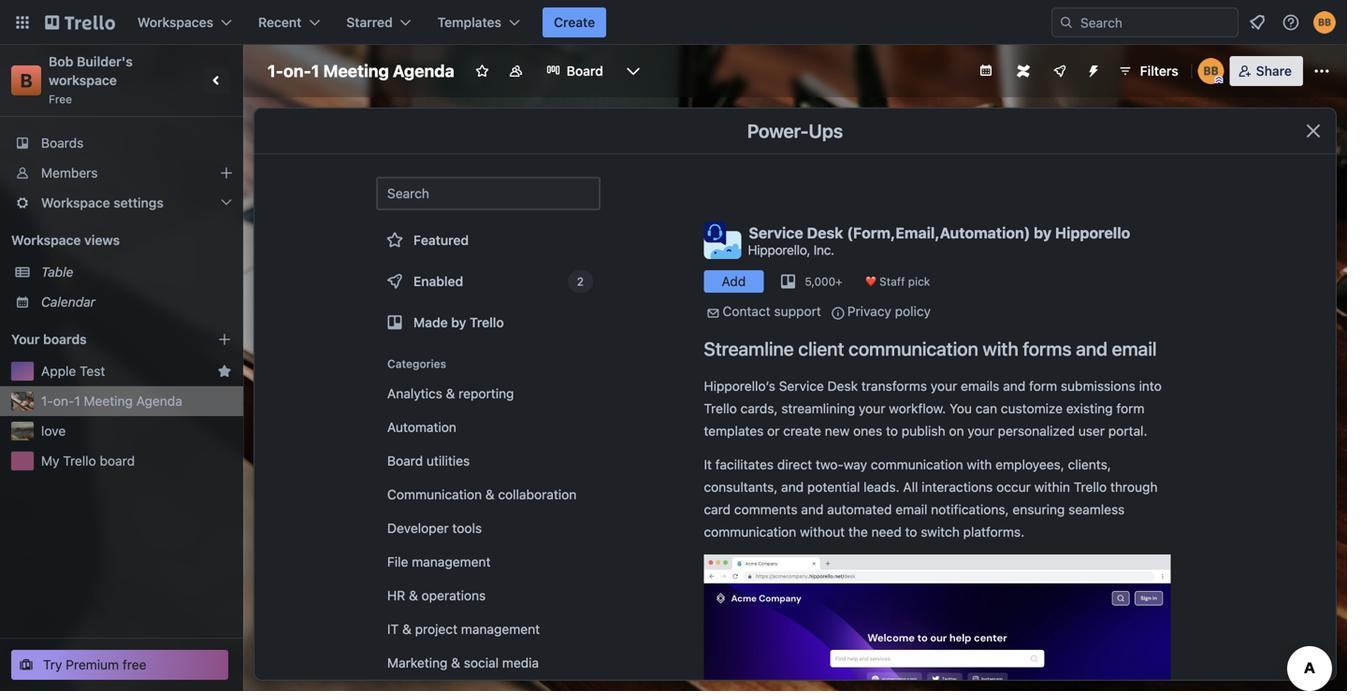 Task type: vqa. For each thing, say whether or not it's contained in the screenshot.
bottommost with
yes



Task type: describe. For each thing, give the bounding box(es) containing it.
your boards with 4 items element
[[11, 328, 189, 351]]

automation link
[[376, 413, 601, 443]]

show menu image
[[1313, 62, 1332, 80]]

starred icon image
[[217, 364, 232, 379]]

comments
[[735, 502, 798, 518]]

recent button
[[247, 7, 332, 37]]

workspaces
[[138, 15, 213, 30]]

communication & collaboration link
[[376, 480, 601, 510]]

boards link
[[0, 128, 243, 158]]

to inside hipporello's service desk transforms your emails and form submissions into trello cards, streamlining your workflow. you can customize existing form templates or create new ones to publish on your personalized user portal.
[[886, 423, 898, 439]]

1 vertical spatial form
[[1117, 401, 1145, 416]]

& for social
[[451, 656, 460, 671]]

service desk (form,email,automation) by hipporello hipporello, inc.
[[748, 224, 1131, 258]]

workspace for workspace views
[[11, 233, 81, 248]]

by inside service desk (form,email,automation) by hipporello hipporello, inc.
[[1034, 224, 1052, 242]]

5,000
[[805, 275, 836, 288]]

developer tools link
[[376, 514, 601, 544]]

filters
[[1141, 63, 1179, 79]]

operations
[[422, 588, 486, 604]]

members
[[41, 165, 98, 181]]

switch
[[921, 525, 960, 540]]

love
[[41, 423, 66, 439]]

0 vertical spatial email
[[1112, 338, 1157, 360]]

workspace settings
[[41, 195, 164, 211]]

and down direct
[[782, 480, 804, 495]]

and inside hipporello's service desk transforms your emails and form submissions into trello cards, streamlining your workflow. you can customize existing form templates or create new ones to publish on your personalized user portal.
[[1003, 379, 1026, 394]]

featured
[[414, 233, 469, 248]]

& for operations
[[409, 588, 418, 604]]

notifications,
[[931, 502, 1009, 518]]

your boards
[[11, 332, 87, 347]]

templates button
[[426, 7, 532, 37]]

leads.
[[864, 480, 900, 495]]

within
[[1035, 480, 1071, 495]]

desk inside hipporello's service desk transforms your emails and form submissions into trello cards, streamlining your workflow. you can customize existing form templates or create new ones to publish on your personalized user portal.
[[828, 379, 858, 394]]

without
[[800, 525, 845, 540]]

you
[[950, 401, 972, 416]]

members link
[[0, 158, 243, 188]]

and up without
[[801, 502, 824, 518]]

apple test link
[[41, 362, 210, 381]]

on- inside board name text field
[[284, 61, 311, 81]]

boards
[[43, 332, 87, 347]]

the
[[849, 525, 868, 540]]

templates
[[438, 15, 502, 30]]

workspace settings button
[[0, 188, 243, 218]]

to inside it facilitates direct two-way communication with employees, clients, consultants, and potential leads. all interactions occur within trello through card comments and automated email notifications, ensuring seamless communication without the need to switch platforms.
[[905, 525, 918, 540]]

workspace views
[[11, 233, 120, 248]]

& for collaboration
[[486, 487, 495, 503]]

0 vertical spatial with
[[983, 338, 1019, 360]]

1-on-1 meeting agenda inside board name text field
[[268, 61, 455, 81]]

marketing
[[387, 656, 448, 671]]

& for project
[[403, 622, 412, 637]]

analytics & reporting link
[[376, 379, 601, 409]]

can
[[976, 401, 998, 416]]

❤️
[[865, 275, 877, 288]]

platforms.
[[964, 525, 1025, 540]]

privacy
[[848, 304, 892, 319]]

it & project management
[[387, 622, 540, 637]]

board link
[[535, 56, 615, 86]]

0 horizontal spatial 1
[[74, 394, 80, 409]]

and up submissions
[[1076, 338, 1108, 360]]

two-
[[816, 457, 844, 473]]

Board name text field
[[258, 56, 464, 86]]

contact support link
[[723, 304, 822, 319]]

bob
[[49, 54, 73, 69]]

b
[[20, 69, 32, 91]]

support
[[774, 304, 822, 319]]

workspaces button
[[126, 7, 243, 37]]

power ups image
[[1053, 64, 1068, 79]]

interactions
[[922, 480, 993, 495]]

& for reporting
[[446, 386, 455, 401]]

confluence icon image
[[1017, 65, 1030, 78]]

add
[[722, 274, 746, 289]]

submissions
[[1061, 379, 1136, 394]]

add button
[[704, 270, 764, 293]]

❤️ staff pick
[[865, 275, 931, 288]]

file management link
[[376, 547, 601, 577]]

free
[[49, 93, 72, 106]]

switch to… image
[[13, 13, 32, 32]]

hipporello
[[1056, 224, 1131, 242]]

hr
[[387, 588, 405, 604]]

contact
[[723, 304, 771, 319]]

hipporello's
[[704, 379, 776, 394]]

workspace for workspace settings
[[41, 195, 110, 211]]

0 notifications image
[[1247, 11, 1269, 34]]

streamline
[[704, 338, 794, 360]]

templates
[[704, 423, 764, 439]]

analytics
[[387, 386, 443, 401]]

open information menu image
[[1282, 13, 1301, 32]]

settings
[[114, 195, 164, 211]]

new
[[825, 423, 850, 439]]

made
[[414, 315, 448, 330]]

developer
[[387, 521, 449, 536]]

analytics & reporting
[[387, 386, 514, 401]]

board for board utilities
[[387, 453, 423, 469]]

inc.
[[814, 242, 835, 258]]

builder's
[[77, 54, 133, 69]]

user
[[1079, 423, 1105, 439]]

create button
[[543, 7, 607, 37]]

board
[[100, 453, 135, 469]]

featured link
[[376, 222, 601, 259]]

file
[[387, 554, 408, 570]]

apple
[[41, 364, 76, 379]]

customize
[[1001, 401, 1063, 416]]

5,000 +
[[805, 275, 843, 288]]



Task type: locate. For each thing, give the bounding box(es) containing it.
customize views image
[[624, 62, 643, 80]]

automation image
[[1079, 56, 1105, 82]]

occur
[[997, 480, 1031, 495]]

consultants,
[[704, 480, 778, 495]]

love link
[[41, 422, 232, 441]]

0 vertical spatial board
[[567, 63, 604, 79]]

calendar power-up image
[[979, 63, 994, 78]]

communication up all
[[871, 457, 964, 473]]

1 vertical spatial 1
[[74, 394, 80, 409]]

primary element
[[0, 0, 1348, 45]]

privacy policy link
[[848, 304, 931, 319]]

contact support
[[723, 304, 822, 319]]

pick
[[909, 275, 931, 288]]

by left hipporello
[[1034, 224, 1052, 242]]

client
[[799, 338, 845, 360]]

& right hr
[[409, 588, 418, 604]]

Search text field
[[376, 177, 601, 211]]

1- down recent
[[268, 61, 284, 81]]

1-
[[268, 61, 284, 81], [41, 394, 53, 409]]

1-on-1 meeting agenda
[[268, 61, 455, 81], [41, 394, 182, 409]]

communication down policy
[[849, 338, 979, 360]]

hr & operations
[[387, 588, 486, 604]]

1 horizontal spatial agenda
[[393, 61, 455, 81]]

b link
[[11, 66, 41, 95]]

board
[[567, 63, 604, 79], [387, 453, 423, 469]]

marketing & social media link
[[376, 649, 601, 678]]

automation
[[387, 420, 457, 435]]

cards,
[[741, 401, 778, 416]]

1 horizontal spatial your
[[931, 379, 958, 394]]

to right need
[[905, 525, 918, 540]]

your up you
[[931, 379, 958, 394]]

starred button
[[335, 7, 423, 37]]

bob builder (bobbuilder40) image
[[1199, 58, 1225, 84]]

0 vertical spatial service
[[749, 224, 804, 242]]

0 horizontal spatial to
[[886, 423, 898, 439]]

1 vertical spatial to
[[905, 525, 918, 540]]

it & project management link
[[376, 615, 601, 645]]

0 horizontal spatial 1-on-1 meeting agenda
[[41, 394, 182, 409]]

your up ones
[[859, 401, 886, 416]]

power-
[[748, 120, 809, 142]]

0 vertical spatial by
[[1034, 224, 1052, 242]]

portal.
[[1109, 423, 1148, 439]]

email up "into" in the bottom right of the page
[[1112, 338, 1157, 360]]

meeting inside board name text field
[[323, 61, 389, 81]]

0 vertical spatial meeting
[[323, 61, 389, 81]]

categories
[[387, 357, 446, 371]]

0 horizontal spatial by
[[451, 315, 466, 330]]

1 vertical spatial workspace
[[11, 233, 81, 248]]

1 horizontal spatial 1-
[[268, 61, 284, 81]]

workspace navigation collapse icon image
[[204, 67, 230, 94]]

trello down clients,
[[1074, 480, 1107, 495]]

0 vertical spatial 1
[[311, 61, 320, 81]]

test
[[80, 364, 105, 379]]

workspace
[[41, 195, 110, 211], [11, 233, 81, 248]]

to right ones
[[886, 423, 898, 439]]

calendar link
[[41, 293, 232, 312]]

2 vertical spatial your
[[968, 423, 995, 439]]

0 vertical spatial communication
[[849, 338, 979, 360]]

0 vertical spatial workspace
[[41, 195, 110, 211]]

media
[[502, 656, 539, 671]]

marketing & social media
[[387, 656, 539, 671]]

0 vertical spatial 1-on-1 meeting agenda
[[268, 61, 455, 81]]

trello inside it facilitates direct two-way communication with employees, clients, consultants, and potential leads. all interactions occur within trello through card comments and automated email notifications, ensuring seamless communication without the need to switch platforms.
[[1074, 480, 1107, 495]]

0 vertical spatial desk
[[807, 224, 844, 242]]

1 vertical spatial 1-on-1 meeting agenda
[[41, 394, 182, 409]]

service inside service desk (form,email,automation) by hipporello hipporello, inc.
[[749, 224, 804, 242]]

1 vertical spatial agenda
[[136, 394, 182, 409]]

desk up the inc.
[[807, 224, 844, 242]]

service up "hipporello,"
[[749, 224, 804, 242]]

streamline client communication with forms and email
[[704, 338, 1157, 360]]

all
[[903, 480, 918, 495]]

on- down recent popup button
[[284, 61, 311, 81]]

workspace
[[49, 73, 117, 88]]

share
[[1257, 63, 1292, 79]]

0 horizontal spatial form
[[1029, 379, 1058, 394]]

publish
[[902, 423, 946, 439]]

email down all
[[896, 502, 928, 518]]

1 down apple test
[[74, 394, 80, 409]]

this member is an admin of this board. image
[[1215, 76, 1224, 84]]

service inside hipporello's service desk transforms your emails and form submissions into trello cards, streamlining your workflow. you can customize existing form templates or create new ones to publish on your personalized user portal.
[[779, 379, 824, 394]]

1 vertical spatial your
[[859, 401, 886, 416]]

with inside it facilitates direct two-way communication with employees, clients, consultants, and potential leads. all interactions occur within trello through card comments and automated email notifications, ensuring seamless communication without the need to switch platforms.
[[967, 457, 992, 473]]

1 horizontal spatial board
[[567, 63, 604, 79]]

board utilities
[[387, 453, 470, 469]]

Search field
[[1074, 8, 1238, 36]]

employees,
[[996, 457, 1065, 473]]

0 vertical spatial on-
[[284, 61, 311, 81]]

1 vertical spatial desk
[[828, 379, 858, 394]]

search image
[[1059, 15, 1074, 30]]

1 horizontal spatial 1
[[311, 61, 320, 81]]

form up customize
[[1029, 379, 1058, 394]]

1 vertical spatial 1-
[[41, 394, 53, 409]]

(form,email,automation)
[[847, 224, 1031, 242]]

& right it
[[403, 622, 412, 637]]

form up portal.
[[1117, 401, 1145, 416]]

sm image
[[704, 304, 723, 323]]

1-on-1 meeting agenda down starred
[[268, 61, 455, 81]]

board inside board utilities link
[[387, 453, 423, 469]]

filters button
[[1113, 56, 1185, 86]]

1 down recent popup button
[[311, 61, 320, 81]]

0 vertical spatial 1-
[[268, 61, 284, 81]]

share button
[[1230, 56, 1304, 86]]

0 horizontal spatial on-
[[53, 394, 74, 409]]

0 horizontal spatial 1-
[[41, 394, 53, 409]]

create
[[784, 423, 822, 439]]

with up interactions
[[967, 457, 992, 473]]

1 vertical spatial on-
[[53, 394, 74, 409]]

+
[[836, 275, 843, 288]]

workspace up "table"
[[11, 233, 81, 248]]

hipporello,
[[748, 242, 811, 258]]

1 horizontal spatial to
[[905, 525, 918, 540]]

try premium free button
[[11, 650, 228, 680]]

0 horizontal spatial email
[[896, 502, 928, 518]]

premium
[[66, 657, 119, 673]]

1- inside board name text field
[[268, 61, 284, 81]]

1-on-1 meeting agenda link
[[41, 392, 232, 411]]

star or unstar board image
[[475, 64, 490, 79]]

by right made
[[451, 315, 466, 330]]

on- down apple
[[53, 394, 74, 409]]

meeting down 'test'
[[84, 394, 133, 409]]

1 horizontal spatial email
[[1112, 338, 1157, 360]]

personalized
[[998, 423, 1075, 439]]

card
[[704, 502, 731, 518]]

trello up the templates
[[704, 401, 737, 416]]

1 horizontal spatial form
[[1117, 401, 1145, 416]]

back to home image
[[45, 7, 115, 37]]

your
[[11, 332, 40, 347]]

automated
[[827, 502, 892, 518]]

2 vertical spatial communication
[[704, 525, 797, 540]]

trello right made
[[470, 315, 504, 330]]

trello right my
[[63, 453, 96, 469]]

communication down comments
[[704, 525, 797, 540]]

calendar
[[41, 294, 95, 310]]

1 vertical spatial email
[[896, 502, 928, 518]]

agenda left star or unstar board icon
[[393, 61, 455, 81]]

0 vertical spatial to
[[886, 423, 898, 439]]

1 vertical spatial board
[[387, 453, 423, 469]]

with up emails
[[983, 338, 1019, 360]]

agenda inside board name text field
[[393, 61, 455, 81]]

it
[[387, 622, 399, 637]]

desk up streamlining
[[828, 379, 858, 394]]

2 horizontal spatial your
[[968, 423, 995, 439]]

board down "automation"
[[387, 453, 423, 469]]

social
[[464, 656, 499, 671]]

2
[[577, 275, 584, 288]]

through
[[1111, 480, 1158, 495]]

with
[[983, 338, 1019, 360], [967, 457, 992, 473]]

my trello board link
[[41, 452, 232, 471]]

seamless
[[1069, 502, 1125, 518]]

0 vertical spatial your
[[931, 379, 958, 394]]

management down hr & operations link
[[461, 622, 540, 637]]

sm image
[[829, 304, 848, 323]]

& down board utilities link
[[486, 487, 495, 503]]

0 vertical spatial agenda
[[393, 61, 455, 81]]

hr & operations link
[[376, 581, 601, 611]]

board left customize views icon
[[567, 63, 604, 79]]

developer tools
[[387, 521, 482, 536]]

1 horizontal spatial on-
[[284, 61, 311, 81]]

1-on-1 meeting agenda down apple test link
[[41, 394, 182, 409]]

potential
[[808, 480, 860, 495]]

management up operations
[[412, 554, 491, 570]]

desk inside service desk (form,email,automation) by hipporello hipporello, inc.
[[807, 224, 844, 242]]

1 horizontal spatial by
[[1034, 224, 1052, 242]]

bob builder (bobbuilder40) image
[[1314, 11, 1336, 34]]

1 horizontal spatial 1-on-1 meeting agenda
[[268, 61, 455, 81]]

1 vertical spatial meeting
[[84, 394, 133, 409]]

workflow.
[[889, 401, 946, 416]]

power-ups
[[748, 120, 843, 142]]

tools
[[452, 521, 482, 536]]

trello inside hipporello's service desk transforms your emails and form submissions into trello cards, streamlining your workflow. you can customize existing form templates or create new ones to publish on your personalized user portal.
[[704, 401, 737, 416]]

your down can
[[968, 423, 995, 439]]

1 inside board name text field
[[311, 61, 320, 81]]

desk
[[807, 224, 844, 242], [828, 379, 858, 394]]

workspace visible image
[[509, 64, 524, 79]]

1- up love
[[41, 394, 53, 409]]

& right analytics
[[446, 386, 455, 401]]

and up customize
[[1003, 379, 1026, 394]]

0 vertical spatial form
[[1029, 379, 1058, 394]]

& left social
[[451, 656, 460, 671]]

1 vertical spatial management
[[461, 622, 540, 637]]

1 vertical spatial communication
[[871, 457, 964, 473]]

board for board
[[567, 63, 604, 79]]

1 horizontal spatial meeting
[[323, 61, 389, 81]]

1 vertical spatial service
[[779, 379, 824, 394]]

email inside it facilitates direct two-way communication with employees, clients, consultants, and potential leads. all interactions occur within trello through card comments and automated email notifications, ensuring seamless communication without the need to switch platforms.
[[896, 502, 928, 518]]

it facilitates direct two-way communication with employees, clients, consultants, and potential leads. all interactions occur within trello through card comments and automated email notifications, ensuring seamless communication without the need to switch platforms.
[[704, 457, 1158, 540]]

agenda up love link
[[136, 394, 182, 409]]

boards
[[41, 135, 84, 151]]

collaboration
[[498, 487, 577, 503]]

workspace down members
[[41, 195, 110, 211]]

0 vertical spatial management
[[412, 554, 491, 570]]

0 horizontal spatial your
[[859, 401, 886, 416]]

try
[[43, 657, 62, 673]]

existing
[[1067, 401, 1113, 416]]

meeting
[[323, 61, 389, 81], [84, 394, 133, 409]]

0 horizontal spatial board
[[387, 453, 423, 469]]

recent
[[258, 15, 302, 30]]

service up streamlining
[[779, 379, 824, 394]]

1 vertical spatial by
[[451, 315, 466, 330]]

0 horizontal spatial meeting
[[84, 394, 133, 409]]

on
[[949, 423, 964, 439]]

1
[[311, 61, 320, 81], [74, 394, 80, 409]]

facilitates
[[716, 457, 774, 473]]

board inside board link
[[567, 63, 604, 79]]

1 vertical spatial with
[[967, 457, 992, 473]]

meeting down starred
[[323, 61, 389, 81]]

0 horizontal spatial agenda
[[136, 394, 182, 409]]

add board image
[[217, 332, 232, 347]]

hipporello's service desk transforms your emails and form submissions into trello cards, streamlining your workflow. you can customize existing form templates or create new ones to publish on your personalized user portal.
[[704, 379, 1162, 439]]

it
[[704, 457, 712, 473]]

create
[[554, 15, 595, 30]]

workspace inside dropdown button
[[41, 195, 110, 211]]

streamlining
[[782, 401, 856, 416]]



